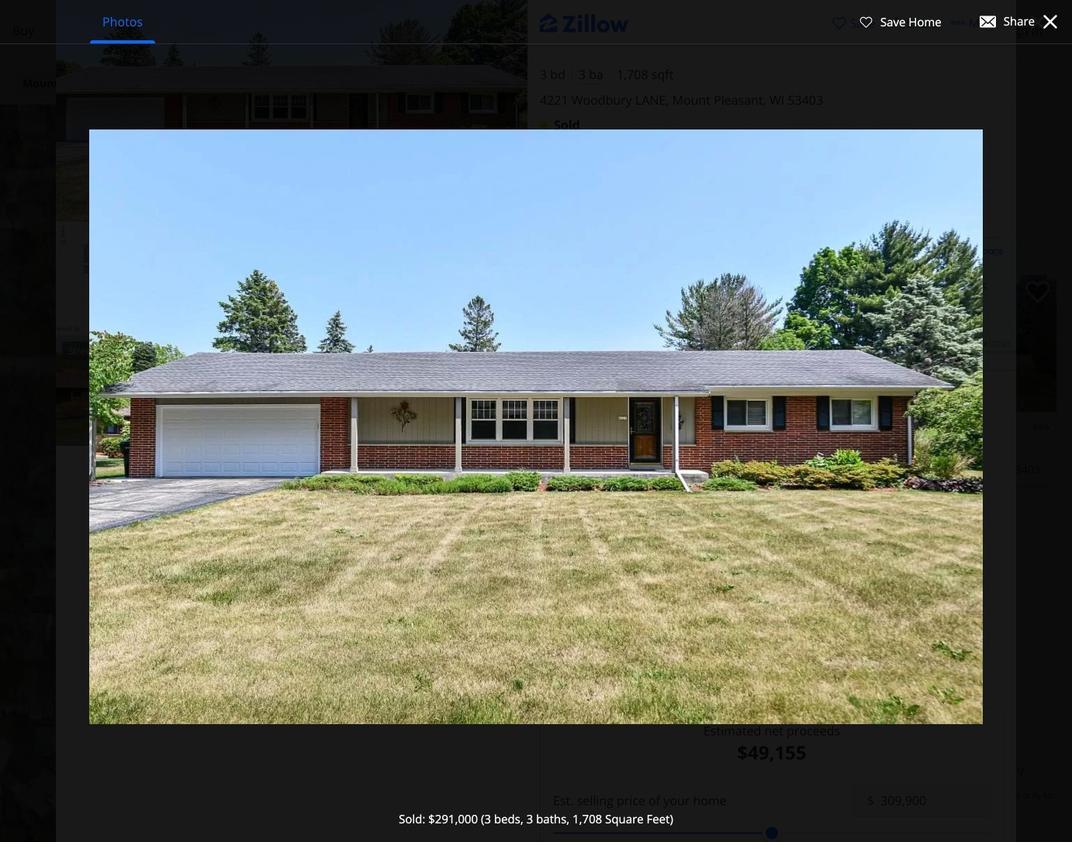 Task type: describe. For each thing, give the bounding box(es) containing it.
property images, use arrow keys to navigate, image 1 of 24 group
[[506, 275, 778, 416]]

zillow logo image
[[474, 19, 598, 46]]

gallery lightbox tabs tab list
[[0, 0, 1072, 44]]

heart line image
[[859, 15, 873, 29]]

main navigation
[[0, 0, 1072, 256]]



Task type: locate. For each thing, give the bounding box(es) containing it.
clear field image
[[216, 77, 229, 89]]

dialog
[[0, 0, 1072, 842]]

property image
[[56, 225, 531, 336]]

None field
[[881, 784, 991, 818]]

property images, use arrow keys to navigate, image 1 of 4 group
[[784, 275, 1057, 416]]

remove tag image
[[131, 77, 144, 89]]

utility element
[[528, 0, 1016, 46]]

main content
[[490, 105, 1072, 830]]

lt5 palisades court, mount pleasant, wi 53403 image
[[784, 275, 1057, 412]]

view larger view of the 1 photo of this home image
[[56, 0, 531, 222]]

filters element
[[0, 62, 1072, 105]]

4716 maryland avenue, racine, wi 53406 image
[[506, 275, 778, 412]]

close image
[[1029, 13, 1047, 32]]

4720 lathrop avenue, mount pleasant, wi 53403 image
[[506, 491, 778, 629]]



Task type: vqa. For each thing, say whether or not it's contained in the screenshot.
the bottommost 1.50M
no



